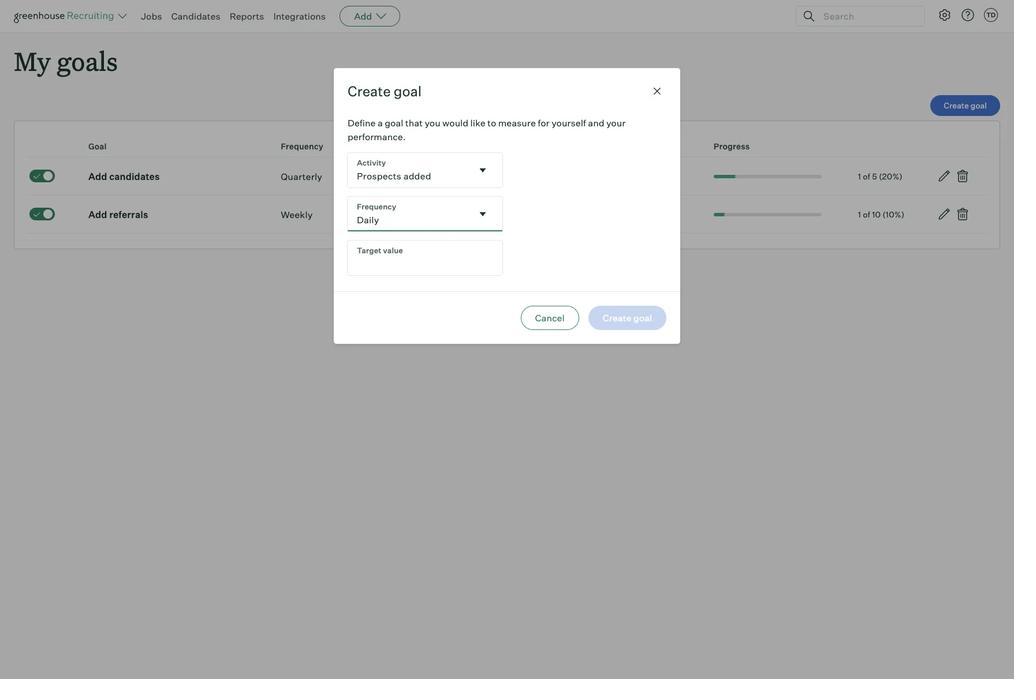 Task type: describe. For each thing, give the bounding box(es) containing it.
edit goal icon image for october 1, 2023 - december 31, 2023
[[937, 169, 951, 183]]

- for october
[[502, 209, 506, 220]]

yourself
[[552, 117, 586, 129]]

define a goal that you would like to measure for yourself and your performance.
[[348, 117, 626, 142]]

2023 right the 16,
[[477, 209, 500, 220]]

of for october 1, 2023 - december 31, 2023
[[863, 171, 870, 181]]

0 vertical spatial goal
[[394, 82, 422, 100]]

2023 right 22,
[[562, 209, 585, 220]]

create goal inside button
[[944, 101, 987, 110]]

add candidates
[[88, 171, 160, 182]]

add for add candidates
[[88, 171, 107, 182]]

1 for october 1, 2023 - december 31, 2023
[[858, 171, 861, 181]]

progress
[[714, 142, 750, 151]]

1 of 10 (10%)
[[858, 209, 905, 219]]

10
[[872, 209, 881, 219]]

td button
[[982, 6, 1000, 24]]

0 vertical spatial create
[[348, 82, 391, 100]]

close modal icon image
[[650, 84, 664, 98]]

my
[[14, 44, 51, 78]]

1 toggle flyout image from the top
[[477, 164, 489, 176]]

td button
[[984, 8, 998, 22]]

candidates link
[[171, 10, 220, 22]]

october 16, 2023 - october 22, 2023
[[425, 209, 585, 220]]

create inside button
[[944, 101, 969, 110]]

22,
[[546, 209, 560, 220]]

add referrals
[[88, 209, 148, 220]]

quarterly
[[281, 171, 322, 182]]

october 1, 2023 - december 31, 2023
[[425, 171, 587, 182]]

to
[[488, 117, 496, 129]]

you
[[425, 117, 440, 129]]

jobs
[[141, 10, 162, 22]]



Task type: vqa. For each thing, say whether or not it's contained in the screenshot.
candidates
yes



Task type: locate. For each thing, give the bounding box(es) containing it.
toggle flyout image right the 16,
[[477, 208, 489, 220]]

1 horizontal spatial create goal
[[944, 101, 987, 110]]

goal
[[394, 82, 422, 100], [971, 101, 987, 110], [385, 117, 403, 129]]

add inside popup button
[[354, 10, 372, 22]]

goals
[[57, 44, 118, 78]]

candidates
[[171, 10, 220, 22]]

remove goal icon image for october 1, 2023 - december 31, 2023
[[956, 169, 970, 183]]

your
[[606, 117, 626, 129]]

october for october 16, 2023 - october 22, 2023
[[425, 209, 461, 220]]

Search text field
[[821, 8, 914, 25]]

0 vertical spatial remove goal icon image
[[956, 169, 970, 183]]

1 1 from the top
[[858, 171, 861, 181]]

performance.
[[348, 131, 406, 142]]

2 of from the top
[[863, 209, 870, 219]]

goal inside 'define a goal that you would like to measure for yourself and your performance.'
[[385, 117, 403, 129]]

1 left 5
[[858, 171, 861, 181]]

greenhouse recruiting image
[[14, 9, 118, 23]]

add button
[[340, 6, 400, 27]]

0 vertical spatial -
[[496, 171, 501, 182]]

toggle flyout image
[[477, 164, 489, 176], [477, 208, 489, 220]]

0 horizontal spatial -
[[496, 171, 501, 182]]

referrals
[[109, 209, 148, 220]]

1 vertical spatial create
[[944, 101, 969, 110]]

2 remove goal icon image from the top
[[956, 207, 970, 221]]

1 of from the top
[[863, 171, 870, 181]]

integrations link
[[273, 10, 326, 22]]

1 vertical spatial create goal
[[944, 101, 987, 110]]

of for october 16, 2023 - october 22, 2023
[[863, 209, 870, 219]]

0 vertical spatial progress bar
[[714, 175, 822, 178]]

create goal
[[348, 82, 422, 100], [944, 101, 987, 110]]

cancel button
[[521, 306, 579, 330]]

that
[[405, 117, 423, 129]]

october
[[425, 171, 461, 182], [425, 209, 461, 220], [508, 209, 544, 220]]

1 for october 16, 2023 - october 22, 2023
[[858, 209, 861, 219]]

would
[[442, 117, 468, 129]]

of left 10
[[863, 209, 870, 219]]

2023 right the 31,
[[564, 171, 587, 182]]

add for add
[[354, 10, 372, 22]]

0 vertical spatial 1
[[858, 171, 861, 181]]

and
[[588, 117, 604, 129]]

None checkbox
[[29, 170, 55, 182], [29, 208, 55, 220], [29, 170, 55, 182], [29, 208, 55, 220]]

integrations
[[273, 10, 326, 22]]

1 horizontal spatial create
[[944, 101, 969, 110]]

1 vertical spatial 1
[[858, 209, 861, 219]]

progress bar for october 1, 2023 - december 31, 2023
[[714, 175, 822, 178]]

2 toggle flyout image from the top
[[477, 208, 489, 220]]

None text field
[[348, 197, 472, 231]]

october left the 16,
[[425, 209, 461, 220]]

weekly
[[281, 209, 313, 220]]

cancel
[[535, 312, 565, 324]]

1 vertical spatial -
[[502, 209, 506, 220]]

define
[[348, 117, 376, 129]]

2023
[[471, 171, 494, 182], [564, 171, 587, 182], [477, 209, 500, 220], [562, 209, 585, 220]]

october left 1,
[[425, 171, 461, 182]]

2 1 from the top
[[858, 209, 861, 219]]

edit goal icon image for october 16, 2023 - october 22, 2023
[[937, 207, 951, 221]]

configure image
[[938, 8, 952, 22]]

for
[[538, 117, 550, 129]]

None field
[[348, 153, 502, 188], [348, 197, 502, 231], [348, 153, 502, 188], [348, 197, 502, 231]]

1 vertical spatial progress bar
[[714, 213, 822, 216]]

2 vertical spatial goal
[[385, 117, 403, 129]]

- right the 16,
[[502, 209, 506, 220]]

-
[[496, 171, 501, 182], [502, 209, 506, 220]]

1 left 10
[[858, 209, 861, 219]]

create goal button
[[931, 95, 1000, 116]]

remove goal icon image for october 16, 2023 - october 22, 2023
[[956, 207, 970, 221]]

1 edit goal icon image from the top
[[937, 169, 951, 183]]

None number field
[[348, 241, 502, 275]]

0 vertical spatial edit goal icon image
[[937, 169, 951, 183]]

2 progress bar from the top
[[714, 213, 822, 216]]

1 vertical spatial toggle flyout image
[[477, 208, 489, 220]]

like
[[470, 117, 486, 129]]

add
[[354, 10, 372, 22], [88, 171, 107, 182], [88, 209, 107, 220]]

1 of 5 (20%)
[[858, 171, 903, 181]]

1 progress bar from the top
[[714, 175, 822, 178]]

- left december
[[496, 171, 501, 182]]

october for october 1, 2023 - december 31, 2023
[[425, 171, 461, 182]]

1 vertical spatial goal
[[971, 101, 987, 110]]

reports link
[[230, 10, 264, 22]]

a
[[378, 117, 383, 129]]

0 vertical spatial toggle flyout image
[[477, 164, 489, 176]]

add for add referrals
[[88, 209, 107, 220]]

goal
[[88, 142, 107, 151]]

5
[[872, 171, 877, 181]]

of
[[863, 171, 870, 181], [863, 209, 870, 219]]

0 vertical spatial create goal
[[348, 82, 422, 100]]

1 vertical spatial add
[[88, 171, 107, 182]]

goal inside create goal button
[[971, 101, 987, 110]]

0 horizontal spatial create goal
[[348, 82, 422, 100]]

edit goal icon image
[[937, 169, 951, 183], [937, 207, 951, 221]]

16,
[[463, 209, 475, 220]]

(20%)
[[879, 171, 903, 181]]

None text field
[[348, 153, 472, 188]]

december
[[503, 171, 548, 182]]

edit goal icon image right (10%)
[[937, 207, 951, 221]]

jobs link
[[141, 10, 162, 22]]

my goals
[[14, 44, 118, 78]]

0 vertical spatial add
[[354, 10, 372, 22]]

1
[[858, 171, 861, 181], [858, 209, 861, 219]]

1 vertical spatial remove goal icon image
[[956, 207, 970, 221]]

of left 5
[[863, 171, 870, 181]]

progress bar
[[714, 175, 822, 178], [714, 213, 822, 216]]

create
[[348, 82, 391, 100], [944, 101, 969, 110]]

measure
[[498, 117, 536, 129]]

1 remove goal icon image from the top
[[956, 169, 970, 183]]

31,
[[550, 171, 562, 182]]

progress bar for october 16, 2023 - october 22, 2023
[[714, 213, 822, 216]]

reports
[[230, 10, 264, 22]]

2 vertical spatial add
[[88, 209, 107, 220]]

remove goal icon image
[[956, 169, 970, 183], [956, 207, 970, 221]]

- for december
[[496, 171, 501, 182]]

0 vertical spatial of
[[863, 171, 870, 181]]

candidates
[[109, 171, 160, 182]]

0 horizontal spatial create
[[348, 82, 391, 100]]

1 vertical spatial edit goal icon image
[[937, 207, 951, 221]]

(10%)
[[883, 209, 905, 219]]

1,
[[463, 171, 469, 182]]

toggle flyout image right 1,
[[477, 164, 489, 176]]

october left 22,
[[508, 209, 544, 220]]

edit goal icon image right (20%) at the right of page
[[937, 169, 951, 183]]

2023 right 1,
[[471, 171, 494, 182]]

1 vertical spatial of
[[863, 209, 870, 219]]

2 edit goal icon image from the top
[[937, 207, 951, 221]]

1 horizontal spatial -
[[502, 209, 506, 220]]

td
[[986, 11, 996, 19]]

frequency
[[281, 142, 323, 151]]



